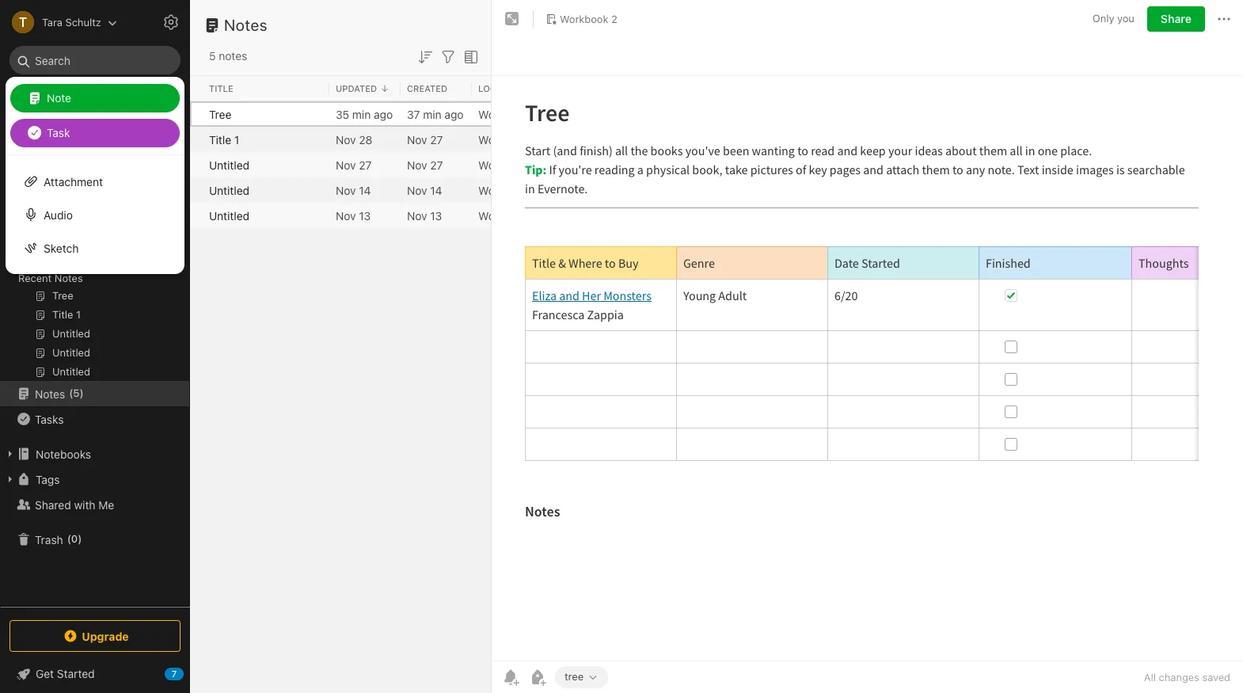 Task type: locate. For each thing, give the bounding box(es) containing it.
0 horizontal spatial nov 14
[[336, 183, 371, 197]]

all
[[1145, 671, 1157, 684]]

3 untitled from the top
[[209, 209, 250, 222]]

0
[[71, 533, 78, 545]]

workbook inside button
[[560, 12, 609, 25]]

nov 27 for 27
[[407, 158, 443, 172]]

click to collapse image
[[184, 664, 196, 683]]

cell
[[190, 101, 203, 127], [190, 127, 203, 152], [190, 152, 203, 177], [190, 177, 203, 203], [190, 203, 203, 228]]

title left 1 on the top
[[209, 133, 231, 146]]

0 vertical spatial title
[[209, 83, 233, 93]]

tags button
[[0, 467, 189, 492]]

) inside notes ( 5 )
[[80, 387, 84, 399]]

2 for nov 28
[[533, 133, 540, 146]]

with
[[74, 498, 95, 511]]

add your first shortcut
[[29, 189, 140, 202]]

it
[[50, 236, 56, 249]]

changes
[[1160, 671, 1200, 684]]

tree Tag actions field
[[584, 672, 599, 683]]

0 vertical spatial notes
[[224, 16, 268, 34]]

5 up 'tasks' button
[[73, 387, 80, 399]]

share button
[[1148, 6, 1206, 32]]

notebooks
[[36, 447, 91, 461]]

created
[[407, 83, 448, 93]]

title for title 1
[[209, 133, 231, 146]]

) right trash
[[78, 533, 82, 545]]

1 horizontal spatial nov 14
[[407, 183, 442, 197]]

0 horizontal spatial nov 13
[[336, 209, 371, 222]]

) up 'tasks' button
[[80, 387, 84, 399]]

nov 27
[[407, 133, 443, 146], [336, 158, 372, 172], [407, 158, 443, 172]]

1
[[234, 133, 239, 146]]

1 untitled from the top
[[209, 158, 250, 172]]

min right 37
[[423, 107, 442, 121]]

note,
[[133, 208, 157, 220]]

27 for nov 27
[[430, 158, 443, 172]]

)
[[80, 387, 84, 399], [78, 533, 82, 545]]

tara
[[42, 15, 63, 28]]

0 vertical spatial )
[[80, 387, 84, 399]]

( up 'tasks' button
[[69, 387, 73, 399]]

recent
[[18, 272, 52, 284]]

cell for nov 27
[[190, 152, 203, 177]]

4 cell from the top
[[190, 177, 203, 203]]

1 horizontal spatial 14
[[430, 183, 442, 197]]

notes up notes
[[224, 16, 268, 34]]

share
[[1161, 12, 1192, 25]]

add filters image
[[439, 47, 458, 66]]

only
[[1093, 12, 1115, 25]]

tree
[[565, 670, 584, 683]]

( right trash
[[67, 533, 71, 545]]

2
[[612, 12, 618, 25], [533, 107, 540, 121], [533, 133, 540, 146], [533, 158, 540, 172], [533, 183, 540, 197], [533, 209, 540, 222]]

row group containing tree
[[190, 101, 757, 228]]

ago
[[374, 107, 393, 121], [445, 107, 464, 121]]

nov
[[336, 133, 356, 146], [407, 133, 427, 146], [336, 158, 356, 172], [407, 158, 427, 172], [336, 183, 356, 197], [407, 183, 427, 197], [336, 209, 356, 222], [407, 209, 427, 222]]

note
[[47, 91, 71, 104]]

ago down created
[[445, 107, 464, 121]]

( inside trash ( 0 )
[[67, 533, 71, 545]]

14 down 28
[[359, 183, 371, 197]]

notes
[[224, 16, 268, 34], [55, 272, 83, 284], [35, 387, 65, 400]]

14
[[359, 183, 371, 197], [430, 183, 442, 197]]

nov 14 down 37 min ago
[[407, 183, 442, 197]]

ago for 37 min ago
[[445, 107, 464, 121]]

5 left notes
[[209, 49, 216, 63]]

0 horizontal spatial 13
[[359, 209, 371, 222]]

nov 28
[[336, 133, 373, 146]]

1 horizontal spatial min
[[423, 107, 442, 121]]

2 min from the left
[[423, 107, 442, 121]]

tags
[[36, 473, 60, 486]]

0 vertical spatial untitled
[[209, 158, 250, 172]]

group inside tree
[[0, 175, 189, 387]]

13
[[359, 209, 371, 222], [430, 209, 442, 222]]

Search text field
[[21, 46, 170, 74]]

ago left 37
[[374, 107, 393, 121]]

3 cell from the top
[[190, 152, 203, 177]]

first
[[75, 189, 95, 202]]

shortcuts button
[[0, 150, 189, 175]]

1 horizontal spatial 5
[[209, 49, 216, 63]]

View options field
[[458, 46, 481, 66]]

2 vertical spatial notes
[[35, 387, 65, 400]]

1 ago from the left
[[374, 107, 393, 121]]

2 for nov 27
[[533, 158, 540, 172]]

1 min from the left
[[352, 107, 371, 121]]

note list element
[[190, 0, 837, 693]]

notes
[[219, 49, 247, 63]]

0 horizontal spatial 5
[[73, 387, 80, 399]]

1 cell from the top
[[190, 101, 203, 127]]

2 cell from the top
[[190, 127, 203, 152]]

started
[[57, 667, 95, 681]]

7
[[172, 669, 177, 679]]

(
[[69, 387, 73, 399], [67, 533, 71, 545]]

min
[[352, 107, 371, 121], [423, 107, 442, 121]]

cell for 35 min ago
[[190, 101, 203, 127]]

1 vertical spatial (
[[67, 533, 71, 545]]

notes down sketch
[[55, 272, 83, 284]]

attachment
[[44, 175, 103, 188]]

title for title
[[209, 83, 233, 93]]

2 vertical spatial untitled
[[209, 209, 250, 222]]

1 row group from the top
[[190, 76, 837, 101]]

35
[[336, 107, 349, 121]]

2 ago from the left
[[445, 107, 464, 121]]

tara schultz
[[42, 15, 101, 28]]

28
[[359, 133, 373, 146]]

None search field
[[21, 46, 170, 74]]

cell for nov 14
[[190, 177, 203, 203]]

notebook,
[[29, 222, 77, 234]]

0 vertical spatial 5
[[209, 49, 216, 63]]

group
[[0, 175, 189, 387]]

1 vertical spatial )
[[78, 533, 82, 545]]

1 horizontal spatial ago
[[445, 107, 464, 121]]

1 horizontal spatial 13
[[430, 209, 442, 222]]

1 vertical spatial untitled
[[209, 183, 250, 197]]

notes inside note list element
[[224, 16, 268, 34]]

notes for notes ( 5 )
[[35, 387, 65, 400]]

workbook 2 for nov 28
[[479, 133, 540, 146]]

note button
[[10, 84, 180, 113]]

0 horizontal spatial 14
[[359, 183, 371, 197]]

1 horizontal spatial nov 13
[[407, 209, 442, 222]]

title up tree
[[209, 83, 233, 93]]

min right 35 at the left top of the page
[[352, 107, 371, 121]]

note creation menu element
[[10, 81, 180, 151]]

notes for notes
[[224, 16, 268, 34]]

0 horizontal spatial min
[[352, 107, 371, 121]]

expand tags image
[[4, 473, 17, 486]]

settings image
[[162, 13, 181, 32]]

group containing add your first shortcut
[[0, 175, 189, 387]]

0 vertical spatial (
[[69, 387, 73, 399]]

workbook for nov 28
[[479, 133, 531, 146]]

expand note image
[[503, 10, 522, 29]]

home
[[35, 130, 65, 144]]

nov 14 down nov 28
[[336, 183, 371, 197]]

2 row group from the top
[[190, 101, 757, 228]]

nov 14
[[336, 183, 371, 197], [407, 183, 442, 197]]

only you
[[1093, 12, 1135, 25]]

2 for 35 min ago
[[533, 107, 540, 121]]

( inside notes ( 5 )
[[69, 387, 73, 399]]

tree containing home
[[0, 124, 190, 606]]

or
[[108, 222, 118, 234]]

workbook 2 for 35 min ago
[[479, 107, 540, 121]]

27
[[430, 133, 443, 146], [359, 158, 372, 172], [430, 158, 443, 172]]

tag
[[121, 222, 137, 234]]

all changes saved
[[1145, 671, 1231, 684]]

to
[[139, 222, 149, 234]]

) inside trash ( 0 )
[[78, 533, 82, 545]]

5 cell from the top
[[190, 203, 203, 228]]

row group
[[190, 76, 837, 101], [190, 101, 757, 228]]

title
[[209, 83, 233, 93], [209, 133, 231, 146]]

14 down 37 min ago
[[430, 183, 442, 197]]

5 inside notes ( 5 )
[[73, 387, 80, 399]]

shortcuts
[[36, 156, 85, 169]]

expand notebooks image
[[4, 448, 17, 460]]

1 title from the top
[[209, 83, 233, 93]]

( for notes
[[69, 387, 73, 399]]

0 horizontal spatial ago
[[374, 107, 393, 121]]

shared with me
[[35, 498, 114, 511]]

workbook 2 inside button
[[560, 12, 618, 25]]

tree
[[0, 124, 190, 606]]

2 title from the top
[[209, 133, 231, 146]]

1 vertical spatial 5
[[73, 387, 80, 399]]

you
[[1118, 12, 1135, 25]]

a
[[124, 208, 130, 220]]

trash
[[35, 533, 63, 546]]

notes inside notes ( 5 )
[[35, 387, 65, 400]]

1 vertical spatial title
[[209, 133, 231, 146]]

updated
[[336, 83, 377, 93]]

min for 35
[[352, 107, 371, 121]]

schultz
[[65, 15, 101, 28]]

notes up the 'tasks' at the bottom left of the page
[[35, 387, 65, 400]]

shared with me link
[[0, 492, 189, 517]]

2 untitled from the top
[[209, 183, 250, 197]]

5
[[209, 49, 216, 63], [73, 387, 80, 399]]

workbook 2
[[560, 12, 618, 25], [479, 107, 540, 121], [479, 133, 540, 146], [479, 158, 540, 172], [479, 183, 540, 197], [479, 209, 540, 222]]



Task type: vqa. For each thing, say whether or not it's contained in the screenshot.
Main element
no



Task type: describe. For each thing, give the bounding box(es) containing it.
workbook 2 for nov 14
[[479, 183, 540, 197]]

) for trash
[[78, 533, 82, 545]]

2 inside button
[[612, 12, 618, 25]]

2 for nov 13
[[533, 209, 540, 222]]

here.
[[59, 236, 83, 249]]

title 1
[[209, 133, 239, 146]]

2 14 from the left
[[430, 183, 442, 197]]

upgrade
[[82, 629, 129, 643]]

saved
[[1203, 671, 1231, 684]]

the
[[55, 208, 70, 220]]

cell for nov 13
[[190, 203, 203, 228]]

Sort options field
[[416, 46, 435, 66]]

( for trash
[[67, 533, 71, 545]]

35 min ago
[[336, 107, 393, 121]]

workbook for nov 27
[[479, 158, 531, 172]]

27 for nov 28
[[430, 133, 443, 146]]

nov 27 for 28
[[407, 133, 443, 146]]

ago for 35 min ago
[[374, 107, 393, 121]]

on
[[110, 208, 122, 220]]

1 nov 13 from the left
[[336, 209, 371, 222]]

workbook 2 for nov 27
[[479, 158, 540, 172]]

Note Editor text field
[[492, 76, 1244, 661]]

...
[[73, 208, 84, 220]]

add
[[29, 236, 47, 249]]

add a reminder image
[[501, 668, 521, 687]]

untitled for nov 14
[[209, 183, 250, 197]]

add
[[29, 189, 48, 202]]

1 nov 14 from the left
[[336, 183, 371, 197]]

recent notes
[[18, 272, 83, 284]]

37
[[407, 107, 420, 121]]

) for notes
[[80, 387, 84, 399]]

tasks
[[35, 412, 64, 426]]

your
[[51, 189, 73, 202]]

workbook for 35 min ago
[[479, 107, 531, 121]]

click
[[29, 208, 52, 220]]

5 inside note list element
[[209, 49, 216, 63]]

More actions field
[[1215, 6, 1234, 32]]

Account field
[[0, 6, 117, 38]]

1 14 from the left
[[359, 183, 371, 197]]

attachment button
[[6, 165, 185, 198]]

trash ( 0 )
[[35, 533, 82, 546]]

get
[[36, 667, 54, 681]]

new
[[35, 90, 58, 104]]

workbook 2 button
[[540, 8, 623, 30]]

add tag image
[[528, 668, 547, 687]]

me
[[98, 498, 114, 511]]

tree
[[209, 107, 232, 121]]

Help and Learning task checklist field
[[0, 662, 190, 687]]

workbook for nov 13
[[479, 209, 531, 222]]

more actions image
[[1215, 10, 1234, 29]]

note window element
[[492, 0, 1244, 693]]

home link
[[0, 124, 190, 150]]

37 min ago
[[407, 107, 464, 121]]

2 nov 14 from the left
[[407, 183, 442, 197]]

get started
[[36, 667, 95, 681]]

min for 37
[[423, 107, 442, 121]]

upgrade button
[[10, 620, 181, 652]]

task
[[47, 126, 70, 139]]

icon on a note, notebook, stack or tag to add it here.
[[29, 208, 157, 249]]

new button
[[10, 83, 181, 112]]

2 nov 13 from the left
[[407, 209, 442, 222]]

tasks button
[[0, 406, 189, 432]]

location
[[479, 83, 523, 93]]

5 notes
[[209, 49, 247, 63]]

untitled for nov 27
[[209, 158, 250, 172]]

workbook 2 for nov 13
[[479, 209, 540, 222]]

task button
[[10, 119, 180, 147]]

sketch
[[44, 241, 79, 255]]

cell for nov 28
[[190, 127, 203, 152]]

row group containing title
[[190, 76, 837, 101]]

Add filters field
[[439, 46, 458, 66]]

icon
[[87, 208, 107, 220]]

tree button
[[555, 666, 608, 688]]

audio button
[[6, 198, 185, 231]]

audio
[[44, 208, 73, 221]]

1 13 from the left
[[359, 209, 371, 222]]

notes ( 5 )
[[35, 387, 84, 400]]

untitled for nov 13
[[209, 209, 250, 222]]

1 vertical spatial notes
[[55, 272, 83, 284]]

workbook for nov 14
[[479, 183, 531, 197]]

2 13 from the left
[[430, 209, 442, 222]]

notebooks link
[[0, 441, 189, 467]]

shortcut
[[98, 189, 140, 202]]

stack
[[80, 222, 105, 234]]

click the ...
[[29, 208, 84, 220]]

shared
[[35, 498, 71, 511]]

2 for nov 14
[[533, 183, 540, 197]]

sketch button
[[6, 231, 185, 265]]

row group inside note list element
[[190, 101, 757, 228]]



